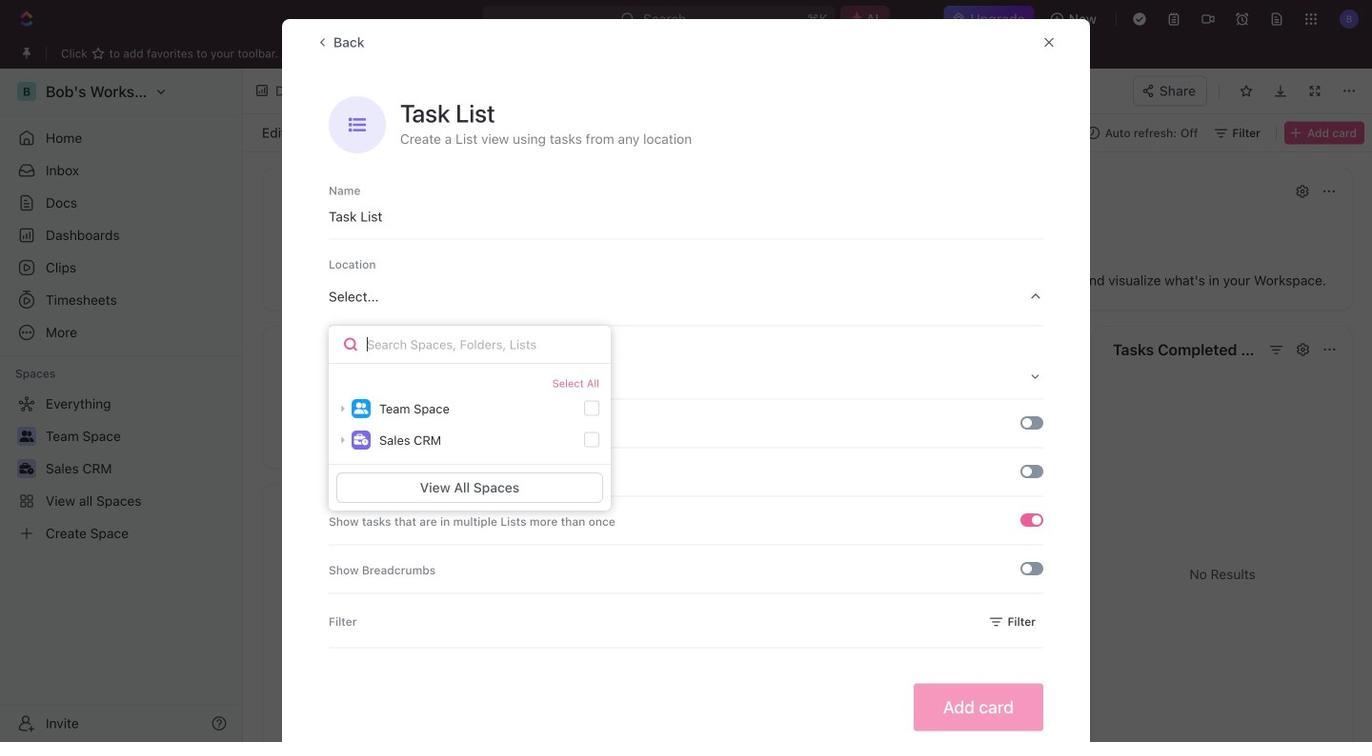 Task type: vqa. For each thing, say whether or not it's contained in the screenshot.
Search Spaces, Folders, Lists text box
yes



Task type: locate. For each thing, give the bounding box(es) containing it.
user group image
[[354, 403, 368, 414]]

tree inside sidebar navigation
[[8, 389, 234, 549]]

tree
[[8, 389, 234, 549]]

sidebar navigation
[[0, 69, 243, 742]]

Card name text field
[[329, 199, 1043, 234]]

None text field
[[376, 79, 676, 103]]



Task type: describe. For each thing, give the bounding box(es) containing it.
business time image
[[354, 434, 368, 446]]

Search Spaces, Folders, Lists text field
[[329, 326, 611, 364]]



